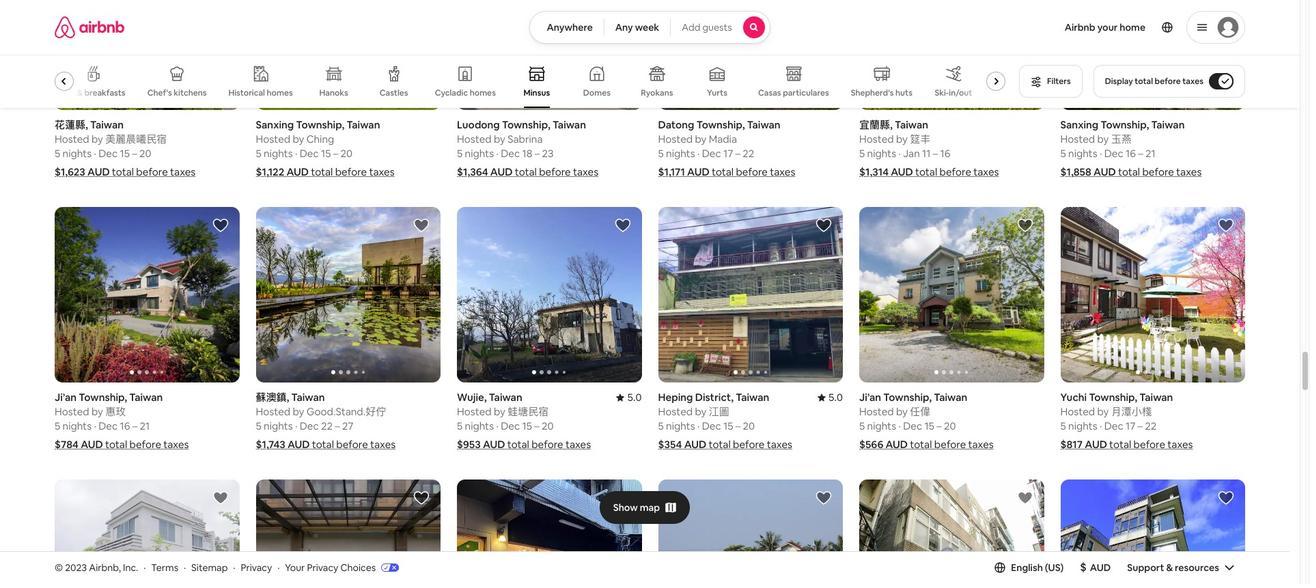 Task type: vqa. For each thing, say whether or not it's contained in the screenshot.


Task type: describe. For each thing, give the bounding box(es) containing it.
花蓮縣, taiwan hosted by 美麗晨曦民宿 5 nights · dec 15 – 20 $1,623 aud total before taxes
[[55, 119, 196, 179]]

· inside wujie, taiwan hosted by 蛙塘民宿 5 nights · dec 15 – 20 $953 aud total before taxes
[[496, 420, 499, 433]]

taxes inside luodong township, taiwan hosted by sabrina 5 nights · dec 18 – 23 $1,364 aud total before taxes
[[573, 166, 599, 179]]

– inside "sanxing township, taiwan hosted by 玉燕 5 nights · dec 16 – 21 $1,858 aud total before taxes"
[[1139, 147, 1144, 160]]

before inside wujie, taiwan hosted by 蛙塘民宿 5 nights · dec 15 – 20 $953 aud total before taxes
[[532, 438, 564, 451]]

$784 aud
[[55, 438, 103, 451]]

add guests
[[682, 21, 732, 33]]

· right 'inc.'
[[144, 561, 146, 574]]

total inside yuchi township, taiwan hosted by 月潭小棧 5 nights · dec 17 – 22 $817 aud total before taxes
[[1110, 438, 1132, 451]]

美麗晨曦民宿
[[105, 133, 167, 146]]

hosted inside yuchi township, taiwan hosted by 月潭小棧 5 nights · dec 17 – 22 $817 aud total before taxes
[[1061, 406, 1096, 419]]

wujie, taiwan hosted by 蛙塘民宿 5 nights · dec 15 – 20 $953 aud total before taxes
[[457, 391, 591, 451]]

add to wishlist: yuchi township, taiwan image
[[1218, 218, 1235, 234]]

airbnb,
[[89, 561, 121, 574]]

before inside sanxing township, taiwan hosted by ching 5 nights · dec 15 – 20 $1,122 aud total before taxes
[[335, 166, 367, 179]]

cycladic
[[435, 87, 468, 98]]

show
[[613, 501, 638, 514]]

before inside yuchi township, taiwan hosted by 月潭小棧 5 nights · dec 17 – 22 $817 aud total before taxes
[[1134, 438, 1166, 451]]

huts
[[896, 87, 913, 98]]

by inside heping district, taiwan hosted by 江圖 5 nights · dec 15 – 20 $354 aud total before taxes
[[695, 406, 707, 419]]

show map
[[613, 501, 660, 514]]

©
[[55, 561, 63, 574]]

21 for hosted by 惠玫
[[140, 420, 150, 433]]

by inside yuchi township, taiwan hosted by 月潭小棧 5 nights · dec 17 – 22 $817 aud total before taxes
[[1098, 406, 1109, 419]]

惠玫
[[105, 406, 126, 419]]

宜蘭縣, taiwan hosted by 筵丰 5 nights · jan 11 – 16 $1,314 aud total before taxes
[[860, 119, 999, 179]]

$1,743 aud
[[256, 438, 310, 451]]

22 for hosted by 月潭小棧
[[1146, 420, 1157, 433]]

5 inside "sanxing township, taiwan hosted by 玉燕 5 nights · dec 16 – 21 $1,858 aud total before taxes"
[[1061, 147, 1067, 160]]

5 inside luodong township, taiwan hosted by sabrina 5 nights · dec 18 – 23 $1,364 aud total before taxes
[[457, 147, 463, 160]]

by inside datong township, taiwan hosted by madia 5 nights · dec 17 – 22 $1,171 aud total before taxes
[[695, 133, 707, 146]]

20 for sanxing
[[341, 147, 353, 160]]

5 inside ji'an township, taiwan hosted by 惠玫 5 nights · dec 16 – 21 $784 aud total before taxes
[[55, 420, 60, 433]]

20 inside '花蓮縣, taiwan hosted by 美麗晨曦民宿 5 nights · dec 15 – 20 $1,623 aud total before taxes'
[[139, 147, 151, 160]]

cycladic homes
[[435, 87, 496, 98]]

heping
[[658, 391, 693, 404]]

by inside wujie, taiwan hosted by 蛙塘民宿 5 nights · dec 15 – 20 $953 aud total before taxes
[[494, 406, 506, 419]]

· inside 蘇澳鎮, taiwan hosted by good.stand.好佇 5 nights · dec 22 – 27 $1,743 aud total before taxes
[[295, 420, 298, 433]]

16 for sanxing township, taiwan hosted by 玉燕 5 nights · dec 16 – 21 $1,858 aud total before taxes
[[1126, 147, 1136, 160]]

township, for 月潭小棧
[[1090, 391, 1138, 404]]

total inside 蘇澳鎮, taiwan hosted by good.stand.好佇 5 nights · dec 22 – 27 $1,743 aud total before taxes
[[312, 438, 334, 451]]

jan
[[904, 147, 920, 160]]

inc.
[[123, 561, 138, 574]]

taxes inside "sanxing township, taiwan hosted by 玉燕 5 nights · dec 16 – 21 $1,858 aud total before taxes"
[[1177, 166, 1202, 179]]

total inside sanxing township, taiwan hosted by ching 5 nights · dec 15 – 20 $1,122 aud total before taxes
[[311, 166, 333, 179]]

aud
[[1091, 562, 1111, 574]]

taxes inside datong township, taiwan hosted by madia 5 nights · dec 17 – 22 $1,171 aud total before taxes
[[770, 166, 796, 179]]

total inside datong township, taiwan hosted by madia 5 nights · dec 17 – 22 $1,171 aud total before taxes
[[712, 166, 734, 179]]

luodong township, taiwan hosted by sabrina 5 nights · dec 18 – 23 $1,364 aud total before taxes
[[457, 119, 599, 179]]

resources
[[1175, 562, 1220, 574]]

taxes inside yuchi township, taiwan hosted by 月潭小棧 5 nights · dec 17 – 22 $817 aud total before taxes
[[1168, 438, 1194, 451]]

dec for yuchi township, taiwan hosted by 月潭小棧 5 nights · dec 17 – 22 $817 aud total before taxes
[[1105, 420, 1124, 433]]

minsus
[[524, 87, 550, 98]]

good.stand.好佇
[[307, 406, 386, 419]]

$354 aud
[[658, 438, 707, 451]]

taxes inside 宜蘭縣, taiwan hosted by 筵丰 5 nights · jan 11 – 16 $1,314 aud total before taxes
[[974, 166, 999, 179]]

– inside heping district, taiwan hosted by 江圖 5 nights · dec 15 – 20 $354 aud total before taxes
[[736, 420, 741, 433]]

before inside 宜蘭縣, taiwan hosted by 筵丰 5 nights · jan 11 – 16 $1,314 aud total before taxes
[[940, 166, 972, 179]]

add guests button
[[671, 11, 771, 44]]

taxes inside 蘇澳鎮, taiwan hosted by good.stand.好佇 5 nights · dec 22 – 27 $1,743 aud total before taxes
[[370, 438, 396, 451]]

· inside luodong township, taiwan hosted by sabrina 5 nights · dec 18 – 23 $1,364 aud total before taxes
[[496, 147, 499, 160]]

– inside 宜蘭縣, taiwan hosted by 筵丰 5 nights · jan 11 – 16 $1,314 aud total before taxes
[[933, 147, 938, 160]]

total inside ji'an township, taiwan hosted by 惠玫 5 nights · dec 16 – 21 $784 aud total before taxes
[[105, 438, 127, 451]]

花蓮縣,
[[55, 119, 88, 132]]

total inside heping district, taiwan hosted by 江圖 5 nights · dec 15 – 20 $354 aud total before taxes
[[709, 438, 731, 451]]

taiwan inside wujie, taiwan hosted by 蛙塘民宿 5 nights · dec 15 – 20 $953 aud total before taxes
[[489, 391, 523, 404]]

guests
[[703, 21, 732, 33]]

nights inside luodong township, taiwan hosted by sabrina 5 nights · dec 18 – 23 $1,364 aud total before taxes
[[465, 147, 494, 160]]

luodong
[[457, 119, 500, 132]]

before inside heping district, taiwan hosted by 江圖 5 nights · dec 15 – 20 $354 aud total before taxes
[[733, 438, 765, 451]]

· inside "sanxing township, taiwan hosted by 玉燕 5 nights · dec 16 – 21 $1,858 aud total before taxes"
[[1100, 147, 1103, 160]]

5 inside sanxing township, taiwan hosted by ching 5 nights · dec 15 – 20 $1,122 aud total before taxes
[[256, 147, 262, 160]]

– inside ji'an township, taiwan hosted by 任偉 5 nights · dec 15 – 20 $566 aud total before taxes
[[937, 420, 942, 433]]

· left privacy link
[[233, 561, 235, 574]]

by inside ji'an township, taiwan hosted by 任偉 5 nights · dec 15 – 20 $566 aud total before taxes
[[897, 406, 908, 419]]

total inside 宜蘭縣, taiwan hosted by 筵丰 5 nights · jan 11 – 16 $1,314 aud total before taxes
[[916, 166, 938, 179]]

27
[[342, 420, 354, 433]]

datong
[[658, 119, 695, 132]]

sanxing township, taiwan hosted by 玉燕 5 nights · dec 16 – 21 $1,858 aud total before taxes
[[1061, 119, 1202, 179]]

2 privacy from the left
[[307, 561, 339, 574]]

township, for 任偉
[[884, 391, 932, 404]]

yuchi township, taiwan hosted by 月潭小棧 5 nights · dec 17 – 22 $817 aud total before taxes
[[1061, 391, 1194, 451]]

– inside sanxing township, taiwan hosted by ching 5 nights · dec 15 – 20 $1,122 aud total before taxes
[[333, 147, 338, 160]]

$1,171 aud
[[658, 166, 710, 179]]

township, for ching
[[296, 119, 345, 132]]

· inside sanxing township, taiwan hosted by ching 5 nights · dec 15 – 20 $1,122 aud total before taxes
[[295, 147, 298, 160]]

display total before taxes
[[1105, 76, 1204, 87]]

nights inside ji'an township, taiwan hosted by 惠玫 5 nights · dec 16 – 21 $784 aud total before taxes
[[63, 420, 92, 433]]

by inside 蘇澳鎮, taiwan hosted by good.stand.好佇 5 nights · dec 22 – 27 $1,743 aud total before taxes
[[293, 406, 304, 419]]

filters button
[[1020, 65, 1083, 98]]

& for support
[[1167, 562, 1173, 574]]

dec for datong township, taiwan hosted by madia 5 nights · dec 17 – 22 $1,171 aud total before taxes
[[702, 147, 721, 160]]

yurts
[[707, 87, 728, 98]]

taxes inside ji'an township, taiwan hosted by 惠玫 5 nights · dec 16 – 21 $784 aud total before taxes
[[163, 438, 189, 451]]

ji'an township, taiwan hosted by 任偉 5 nights · dec 15 – 20 $566 aud total before taxes
[[860, 391, 994, 451]]

$ aud
[[1081, 560, 1111, 575]]

your
[[285, 561, 305, 574]]

township, for 惠玫
[[79, 391, 127, 404]]

shepherd's
[[851, 87, 894, 98]]

domes
[[583, 87, 611, 98]]

hosted inside ji'an township, taiwan hosted by 任偉 5 nights · dec 15 – 20 $566 aud total before taxes
[[860, 406, 894, 419]]

in/out
[[949, 87, 973, 98]]

ching
[[307, 133, 334, 146]]

– inside '花蓮縣, taiwan hosted by 美麗晨曦民宿 5 nights · dec 15 – 20 $1,623 aud total before taxes'
[[132, 147, 137, 160]]

· inside yuchi township, taiwan hosted by 月潭小棧 5 nights · dec 17 – 22 $817 aud total before taxes
[[1100, 420, 1103, 433]]

hosted inside wujie, taiwan hosted by 蛙塘民宿 5 nights · dec 15 – 20 $953 aud total before taxes
[[457, 406, 492, 419]]

english
[[1012, 562, 1043, 574]]

nights inside "sanxing township, taiwan hosted by 玉燕 5 nights · dec 16 – 21 $1,858 aud total before taxes"
[[1069, 147, 1098, 160]]

taiwan inside "sanxing township, taiwan hosted by 玉燕 5 nights · dec 16 – 21 $1,858 aud total before taxes"
[[1152, 119, 1185, 132]]

before inside ji'an township, taiwan hosted by 任偉 5 nights · dec 15 – 20 $566 aud total before taxes
[[935, 438, 966, 451]]

heping district, taiwan hosted by 江圖 5 nights · dec 15 – 20 $354 aud total before taxes
[[658, 391, 793, 451]]

$817 aud
[[1061, 438, 1108, 451]]

historical homes
[[229, 87, 293, 98]]

homes for historical homes
[[267, 87, 293, 98]]

terms link
[[151, 561, 178, 574]]

15 inside '花蓮縣, taiwan hosted by 美麗晨曦民宿 5 nights · dec 15 – 20 $1,623 aud total before taxes'
[[120, 147, 130, 160]]

your privacy choices link
[[285, 561, 399, 575]]

· left the your
[[278, 561, 280, 574]]

map
[[640, 501, 660, 514]]

total inside luodong township, taiwan hosted by sabrina 5 nights · dec 18 – 23 $1,364 aud total before taxes
[[515, 166, 537, 179]]

before inside ji'an township, taiwan hosted by 惠玫 5 nights · dec 16 – 21 $784 aud total before taxes
[[129, 438, 161, 451]]

5.0 for heping district, taiwan hosted by 江圖 5 nights · dec 15 – 20 $354 aud total before taxes
[[829, 391, 843, 404]]

© 2023 airbnb, inc. ·
[[55, 561, 146, 574]]

– inside wujie, taiwan hosted by 蛙塘民宿 5 nights · dec 15 – 20 $953 aud total before taxes
[[535, 420, 540, 433]]

sanxing township, taiwan hosted by ching 5 nights · dec 15 – 20 $1,122 aud total before taxes
[[256, 119, 395, 179]]

5.0 out of 5 average rating image
[[617, 391, 642, 404]]

add
[[682, 21, 701, 33]]

hosted inside '花蓮縣, taiwan hosted by 美麗晨曦民宿 5 nights · dec 15 – 20 $1,623 aud total before taxes'
[[55, 133, 89, 146]]

display
[[1105, 76, 1134, 87]]

support & resources
[[1128, 562, 1220, 574]]

anywhere button
[[530, 11, 605, 44]]

dec inside 蘇澳鎮, taiwan hosted by good.stand.好佇 5 nights · dec 22 – 27 $1,743 aud total before taxes
[[300, 420, 319, 433]]

$1,364 aud
[[457, 166, 513, 179]]

$1,858 aud
[[1061, 166, 1116, 179]]

support
[[1128, 562, 1165, 574]]

15 for heping
[[724, 420, 734, 433]]

wujie,
[[457, 391, 487, 404]]

taiwan inside heping district, taiwan hosted by 江圖 5 nights · dec 15 – 20 $354 aud total before taxes
[[736, 391, 770, 404]]

11
[[923, 147, 931, 160]]

蛙塘民宿
[[508, 406, 549, 419]]

– inside datong township, taiwan hosted by madia 5 nights · dec 17 – 22 $1,171 aud total before taxes
[[736, 147, 741, 160]]

historical
[[229, 87, 265, 98]]

before inside datong township, taiwan hosted by madia 5 nights · dec 17 – 22 $1,171 aud total before taxes
[[736, 166, 768, 179]]

$1,122 aud
[[256, 166, 309, 179]]

datong township, taiwan hosted by madia 5 nights · dec 17 – 22 $1,171 aud total before taxes
[[658, 119, 796, 179]]

– inside ji'an township, taiwan hosted by 惠玫 5 nights · dec 16 – 21 $784 aud total before taxes
[[132, 420, 137, 433]]

· inside datong township, taiwan hosted by madia 5 nights · dec 17 – 22 $1,171 aud total before taxes
[[698, 147, 700, 160]]

dec for luodong township, taiwan hosted by sabrina 5 nights · dec 18 – 23 $1,364 aud total before taxes
[[501, 147, 520, 160]]

add to wishlist: heping district, taiwan image
[[816, 218, 832, 234]]

nights inside 宜蘭縣, taiwan hosted by 筵丰 5 nights · jan 11 – 16 $1,314 aud total before taxes
[[868, 147, 897, 160]]

any week button
[[604, 11, 671, 44]]

by inside ji'an township, taiwan hosted by 惠玫 5 nights · dec 16 – 21 $784 aud total before taxes
[[92, 406, 103, 419]]

1 privacy from the left
[[241, 561, 272, 574]]

dec for ji'an township, taiwan hosted by 惠玫 5 nights · dec 16 – 21 $784 aud total before taxes
[[99, 420, 118, 433]]

before inside 蘇澳鎮, taiwan hosted by good.stand.好佇 5 nights · dec 22 – 27 $1,743 aud total before taxes
[[336, 438, 368, 451]]

nights inside sanxing township, taiwan hosted by ching 5 nights · dec 15 – 20 $1,122 aud total before taxes
[[264, 147, 293, 160]]

terms · sitemap · privacy ·
[[151, 561, 280, 574]]

15 inside wujie, taiwan hosted by 蛙塘民宿 5 nights · dec 15 – 20 $953 aud total before taxes
[[522, 420, 532, 433]]

筵丰
[[910, 133, 931, 146]]

total right display
[[1135, 76, 1154, 87]]

ji'an for ji'an township, taiwan hosted by 任偉 5 nights · dec 15 – 20 $566 aud total before taxes
[[860, 391, 882, 404]]

privacy link
[[241, 561, 272, 574]]

before inside luodong township, taiwan hosted by sabrina 5 nights · dec 18 – 23 $1,364 aud total before taxes
[[539, 166, 571, 179]]

homes for cycladic homes
[[470, 87, 496, 98]]

nights inside heping district, taiwan hosted by 江圖 5 nights · dec 15 – 20 $354 aud total before taxes
[[666, 420, 695, 433]]

5 inside 蘇澳鎮, taiwan hosted by good.stand.好佇 5 nights · dec 22 – 27 $1,743 aud total before taxes
[[256, 420, 262, 433]]

· inside ji'an township, taiwan hosted by 惠玫 5 nights · dec 16 – 21 $784 aud total before taxes
[[94, 420, 96, 433]]

before inside "sanxing township, taiwan hosted by 玉燕 5 nights · dec 16 – 21 $1,858 aud total before taxes"
[[1143, 166, 1175, 179]]

16 for ji'an township, taiwan hosted by 惠玫 5 nights · dec 16 – 21 $784 aud total before taxes
[[120, 420, 130, 433]]



Task type: locate. For each thing, give the bounding box(es) containing it.
add to wishlist: puli township, taiwan image
[[615, 490, 631, 507]]

1 5.0 from the left
[[627, 391, 642, 404]]

ji'an up $784 aud
[[55, 391, 77, 404]]

22 inside datong township, taiwan hosted by madia 5 nights · dec 17 – 22 $1,171 aud total before taxes
[[743, 147, 755, 160]]

22 inside 蘇澳鎮, taiwan hosted by good.stand.好佇 5 nights · dec 22 – 27 $1,743 aud total before taxes
[[321, 420, 333, 433]]

· up the $817 aud
[[1100, 420, 1103, 433]]

5 up $1,623 aud
[[55, 147, 60, 160]]

group containing historical homes
[[55, 55, 1011, 108]]

nights up $354 aud
[[666, 420, 695, 433]]

township, up 玉燕
[[1101, 119, 1150, 132]]

1 vertical spatial 21
[[140, 420, 150, 433]]

5.0
[[627, 391, 642, 404], [829, 391, 843, 404]]

5 up $784 aud
[[55, 420, 60, 433]]

0 horizontal spatial ji'an
[[55, 391, 77, 404]]

17 for 月潭小棧
[[1126, 420, 1136, 433]]

5 up $1,364 aud
[[457, 147, 463, 160]]

$1,623 aud
[[55, 166, 110, 179]]

total down the 美麗晨曦民宿
[[112, 166, 134, 179]]

township, for sabrina
[[502, 119, 551, 132]]

nights inside yuchi township, taiwan hosted by 月潭小棧 5 nights · dec 17 – 22 $817 aud total before taxes
[[1069, 420, 1098, 433]]

nights up $1,858 aud
[[1069, 147, 1098, 160]]

15 inside ji'an township, taiwan hosted by 任偉 5 nights · dec 15 – 20 $566 aud total before taxes
[[925, 420, 935, 433]]

21
[[1146, 147, 1156, 160], [140, 420, 150, 433]]

宜蘭縣,
[[860, 119, 893, 132]]

nights inside wujie, taiwan hosted by 蛙塘民宿 5 nights · dec 15 – 20 $953 aud total before taxes
[[465, 420, 494, 433]]

by left ching
[[293, 133, 304, 146]]

taiwan inside ji'an township, taiwan hosted by 惠玫 5 nights · dec 16 – 21 $784 aud total before taxes
[[129, 391, 163, 404]]

taiwan inside sanxing township, taiwan hosted by ching 5 nights · dec 15 – 20 $1,122 aud total before taxes
[[347, 119, 380, 132]]

nights up "$1,743 aud"
[[264, 420, 293, 433]]

0 horizontal spatial add to wishlist: ji'an township, taiwan image
[[212, 490, 229, 507]]

yuchi
[[1061, 391, 1087, 404]]

hosted down '宜蘭縣,' at the right of the page
[[860, 133, 894, 146]]

hosted inside sanxing township, taiwan hosted by ching 5 nights · dec 15 – 20 $1,122 aud total before taxes
[[256, 133, 291, 146]]

22 for hosted by madia
[[743, 147, 755, 160]]

dec for sanxing township, taiwan hosted by ching 5 nights · dec 15 – 20 $1,122 aud total before taxes
[[300, 147, 319, 160]]

16 right 11
[[941, 147, 951, 160]]

by left 玉燕
[[1098, 133, 1109, 146]]

township, inside luodong township, taiwan hosted by sabrina 5 nights · dec 18 – 23 $1,364 aud total before taxes
[[502, 119, 551, 132]]

5 up "$1,743 aud"
[[256, 420, 262, 433]]

& right support on the right of the page
[[1167, 562, 1173, 574]]

20 inside ji'an township, taiwan hosted by 任偉 5 nights · dec 15 – 20 $566 aud total before taxes
[[944, 420, 956, 433]]

None search field
[[530, 11, 771, 44]]

· up "$566 aud" in the bottom right of the page
[[899, 420, 901, 433]]

hosted inside heping district, taiwan hosted by 江圖 5 nights · dec 15 – 20 $354 aud total before taxes
[[658, 406, 693, 419]]

nights up $1,122 aud
[[264, 147, 293, 160]]

add to wishlist: ji'an township, taiwan image
[[212, 218, 229, 234]]

ji'an for ji'an township, taiwan hosted by 惠玫 5 nights · dec 16 – 21 $784 aud total before taxes
[[55, 391, 77, 404]]

by inside 宜蘭縣, taiwan hosted by 筵丰 5 nights · jan 11 – 16 $1,314 aud total before taxes
[[897, 133, 908, 146]]

english (us)
[[1012, 562, 1064, 574]]

hosted inside "sanxing township, taiwan hosted by 玉燕 5 nights · dec 16 – 21 $1,858 aud total before taxes"
[[1061, 133, 1096, 146]]

1 horizontal spatial homes
[[470, 87, 496, 98]]

nights inside datong township, taiwan hosted by madia 5 nights · dec 17 – 22 $1,171 aud total before taxes
[[666, 147, 695, 160]]

5 up $1,858 aud
[[1061, 147, 1067, 160]]

dec
[[99, 147, 118, 160], [300, 147, 319, 160], [501, 147, 520, 160], [702, 147, 721, 160], [1105, 147, 1124, 160], [99, 420, 118, 433], [300, 420, 319, 433], [501, 420, 520, 433], [702, 420, 721, 433], [904, 420, 923, 433], [1105, 420, 1124, 433]]

1 horizontal spatial ji'an
[[860, 391, 882, 404]]

breakfasts
[[84, 87, 125, 98]]

by left 惠玫
[[92, 406, 103, 419]]

add to wishlist: wujie, taiwan image
[[615, 218, 631, 234]]

any week
[[616, 21, 660, 33]]

nights inside 蘇澳鎮, taiwan hosted by good.stand.好佇 5 nights · dec 22 – 27 $1,743 aud total before taxes
[[264, 420, 293, 433]]

township, up 月潭小棧 at the right
[[1090, 391, 1138, 404]]

township, up ching
[[296, 119, 345, 132]]

hosted inside luodong township, taiwan hosted by sabrina 5 nights · dec 18 – 23 $1,364 aud total before taxes
[[457, 133, 492, 146]]

nights up $1,623 aud
[[63, 147, 92, 160]]

dec down 惠玫
[[99, 420, 118, 433]]

add to wishlist: 蘇澳鎮, taiwan image
[[413, 218, 430, 234]]

1 horizontal spatial 5.0
[[829, 391, 843, 404]]

· up $1,623 aud
[[94, 147, 96, 160]]

kitchens
[[174, 87, 207, 98]]

0 horizontal spatial 5.0
[[627, 391, 642, 404]]

hosted down heping
[[658, 406, 693, 419]]

江圖
[[709, 406, 730, 419]]

ski-in/out
[[935, 87, 973, 98]]

17 down 月潭小棧 at the right
[[1126, 420, 1136, 433]]

group
[[55, 55, 1011, 108], [55, 207, 240, 383], [256, 207, 441, 383], [457, 207, 642, 383], [658, 207, 843, 383], [860, 207, 1045, 383], [1061, 207, 1246, 383], [55, 480, 240, 584], [256, 480, 441, 584], [457, 480, 642, 584], [658, 480, 843, 584], [860, 480, 1045, 584], [1061, 480, 1246, 584]]

total inside '花蓮縣, taiwan hosted by 美麗晨曦民宿 5 nights · dec 15 – 20 $1,623 aud total before taxes'
[[112, 166, 134, 179]]

township, for 玉燕
[[1101, 119, 1150, 132]]

chef's
[[147, 87, 172, 98]]

shepherd's huts
[[851, 87, 913, 98]]

1 horizontal spatial 16
[[941, 147, 951, 160]]

taiwan inside 宜蘭縣, taiwan hosted by 筵丰 5 nights · jan 11 – 16 $1,314 aud total before taxes
[[895, 119, 929, 132]]

ski-
[[935, 87, 949, 98]]

18
[[522, 147, 533, 160]]

2023
[[65, 561, 87, 574]]

· up $1,364 aud
[[496, 147, 499, 160]]

casas
[[758, 87, 781, 98]]

(us)
[[1045, 562, 1064, 574]]

15 inside heping district, taiwan hosted by 江圖 5 nights · dec 15 – 20 $354 aud total before taxes
[[724, 420, 734, 433]]

privacy
[[241, 561, 272, 574], [307, 561, 339, 574]]

· up $354 aud
[[698, 420, 700, 433]]

sanxing down historical homes
[[256, 119, 294, 132]]

total down ching
[[311, 166, 333, 179]]

21 for hosted by 玉燕
[[1146, 147, 1156, 160]]

hosted up $1,858 aud
[[1061, 133, 1096, 146]]

23
[[542, 147, 554, 160]]

· up $1,122 aud
[[295, 147, 298, 160]]

hosted up $784 aud
[[55, 406, 89, 419]]

· up $1,858 aud
[[1100, 147, 1103, 160]]

none search field containing anywhere
[[530, 11, 771, 44]]

add to wishlist: 冬山鄉, taiwan image
[[1218, 490, 1235, 507]]

· left jan at right
[[899, 147, 901, 160]]

5 inside heping district, taiwan hosted by 江圖 5 nights · dec 15 – 20 $354 aud total before taxes
[[658, 420, 664, 433]]

hosted down luodong
[[457, 133, 492, 146]]

add to wishlist: jiaoxi township, taiwan image
[[413, 490, 430, 507]]

dec for heping district, taiwan hosted by 江圖 5 nights · dec 15 – 20 $354 aud total before taxes
[[702, 420, 721, 433]]

5
[[55, 147, 60, 160], [256, 147, 262, 160], [457, 147, 463, 160], [658, 147, 664, 160], [860, 147, 865, 160], [1061, 147, 1067, 160], [55, 420, 60, 433], [256, 420, 262, 433], [457, 420, 463, 433], [658, 420, 664, 433], [860, 420, 865, 433], [1061, 420, 1067, 433]]

nights up $1,171 aud
[[666, 147, 695, 160]]

hosted inside datong township, taiwan hosted by madia 5 nights · dec 17 – 22 $1,171 aud total before taxes
[[658, 133, 693, 146]]

dec down 玉燕
[[1105, 147, 1124, 160]]

15 down 江圖
[[724, 420, 734, 433]]

hosted down wujie,
[[457, 406, 492, 419]]

0 horizontal spatial homes
[[267, 87, 293, 98]]

21 inside "sanxing township, taiwan hosted by 玉燕 5 nights · dec 16 – 21 $1,858 aud total before taxes"
[[1146, 147, 1156, 160]]

· up the "$953 aud"
[[496, 420, 499, 433]]

sitemap link
[[191, 561, 228, 574]]

dec for sanxing township, taiwan hosted by 玉燕 5 nights · dec 16 – 21 $1,858 aud total before taxes
[[1105, 147, 1124, 160]]

& right bed
[[77, 87, 83, 98]]

任偉
[[910, 406, 931, 419]]

sanxing for sanxing township, taiwan hosted by 玉燕 5 nights · dec 16 – 21 $1,858 aud total before taxes
[[1061, 119, 1099, 132]]

sanxing up $1,858 aud
[[1061, 119, 1099, 132]]

total down madia
[[712, 166, 734, 179]]

taxes inside heping district, taiwan hosted by 江圖 5 nights · dec 15 – 20 $354 aud total before taxes
[[767, 438, 793, 451]]

by up $1,623 aud
[[92, 133, 103, 146]]

your privacy choices
[[285, 561, 376, 574]]

5 up the $817 aud
[[1061, 420, 1067, 433]]

before inside '花蓮縣, taiwan hosted by 美麗晨曦民宿 5 nights · dec 15 – 20 $1,623 aud total before taxes'
[[136, 166, 168, 179]]

0 horizontal spatial privacy
[[241, 561, 272, 574]]

nights inside '花蓮縣, taiwan hosted by 美麗晨曦民宿 5 nights · dec 15 – 20 $1,623 aud total before taxes'
[[63, 147, 92, 160]]

– inside 蘇澳鎮, taiwan hosted by good.stand.好佇 5 nights · dec 22 – 27 $1,743 aud total before taxes
[[335, 420, 340, 433]]

nights
[[63, 147, 92, 160], [264, 147, 293, 160], [465, 147, 494, 160], [666, 147, 695, 160], [868, 147, 897, 160], [1069, 147, 1098, 160], [63, 420, 92, 433], [264, 420, 293, 433], [465, 420, 494, 433], [666, 420, 695, 433], [868, 420, 897, 433], [1069, 420, 1098, 433]]

1 horizontal spatial sanxing
[[1061, 119, 1099, 132]]

total down good.stand.好佇
[[312, 438, 334, 451]]

taiwan inside yuchi township, taiwan hosted by 月潭小棧 5 nights · dec 17 – 22 $817 aud total before taxes
[[1140, 391, 1174, 404]]

by left 任偉 at right
[[897, 406, 908, 419]]

2 ji'an from the left
[[860, 391, 882, 404]]

hosted inside 宜蘭縣, taiwan hosted by 筵丰 5 nights · jan 11 – 16 $1,314 aud total before taxes
[[860, 133, 894, 146]]

add to wishlist: ji'an township, taiwan image
[[1017, 218, 1034, 234], [212, 490, 229, 507], [816, 490, 832, 507]]

dec down 任偉 at right
[[904, 420, 923, 433]]

taiwan inside 蘇澳鎮, taiwan hosted by good.stand.好佇 5 nights · dec 22 – 27 $1,743 aud total before taxes
[[291, 391, 325, 404]]

dec inside wujie, taiwan hosted by 蛙塘民宿 5 nights · dec 15 – 20 $953 aud total before taxes
[[501, 420, 520, 433]]

15 down the 美麗晨曦民宿
[[120, 147, 130, 160]]

homes right historical on the left top of page
[[267, 87, 293, 98]]

taiwan inside luodong township, taiwan hosted by sabrina 5 nights · dec 18 – 23 $1,364 aud total before taxes
[[553, 119, 586, 132]]

hosted up "$566 aud" in the bottom right of the page
[[860, 406, 894, 419]]

15 inside sanxing township, taiwan hosted by ching 5 nights · dec 15 – 20 $1,122 aud total before taxes
[[321, 147, 331, 160]]

hanoks
[[319, 87, 348, 98]]

17 down madia
[[724, 147, 733, 160]]

2 horizontal spatial 22
[[1146, 420, 1157, 433]]

total down 玉燕
[[1119, 166, 1141, 179]]

20
[[139, 147, 151, 160], [341, 147, 353, 160], [542, 420, 554, 433], [743, 420, 755, 433], [944, 420, 956, 433]]

5 up $1,171 aud
[[658, 147, 664, 160]]

airbnb your home
[[1065, 21, 1146, 33]]

particulares
[[783, 87, 829, 98]]

dec down 月潭小棧 at the right
[[1105, 420, 1124, 433]]

nights up $784 aud
[[63, 420, 92, 433]]

1 horizontal spatial 21
[[1146, 147, 1156, 160]]

by inside luodong township, taiwan hosted by sabrina 5 nights · dec 18 – 23 $1,364 aud total before taxes
[[494, 133, 506, 146]]

17 for madia
[[724, 147, 733, 160]]

airbnb your home link
[[1057, 13, 1154, 42]]

5 up $354 aud
[[658, 420, 664, 433]]

profile element
[[787, 0, 1246, 55]]

0 horizontal spatial sanxing
[[256, 119, 294, 132]]

0 horizontal spatial 16
[[120, 420, 130, 433]]

0 vertical spatial 17
[[724, 147, 733, 160]]

sitemap
[[191, 561, 228, 574]]

home
[[1120, 21, 1146, 33]]

5 inside ji'an township, taiwan hosted by 任偉 5 nights · dec 15 – 20 $566 aud total before taxes
[[860, 420, 865, 433]]

$953 aud
[[457, 438, 505, 451]]

0 horizontal spatial 17
[[724, 147, 733, 160]]

17 inside datong township, taiwan hosted by madia 5 nights · dec 17 – 22 $1,171 aud total before taxes
[[724, 147, 733, 160]]

airbnb
[[1065, 21, 1096, 33]]

township, up the sabrina
[[502, 119, 551, 132]]

taiwan inside datong township, taiwan hosted by madia 5 nights · dec 17 – 22 $1,171 aud total before taxes
[[747, 119, 781, 132]]

玉燕
[[1112, 133, 1132, 146]]

22
[[743, 147, 755, 160], [321, 420, 333, 433], [1146, 420, 1157, 433]]

nights up "$566 aud" in the bottom right of the page
[[868, 420, 897, 433]]

5 inside '花蓮縣, taiwan hosted by 美麗晨曦民宿 5 nights · dec 15 – 20 $1,623 aud total before taxes'
[[55, 147, 60, 160]]

15 for ji'an
[[925, 420, 935, 433]]

district,
[[695, 391, 734, 404]]

total down 江圖
[[709, 438, 731, 451]]

taxes inside sanxing township, taiwan hosted by ching 5 nights · dec 15 – 20 $1,122 aud total before taxes
[[369, 166, 395, 179]]

ji'an
[[55, 391, 77, 404], [860, 391, 882, 404]]

township, for madia
[[697, 119, 745, 132]]

· inside 宜蘭縣, taiwan hosted by 筵丰 5 nights · jan 11 – 16 $1,314 aud total before taxes
[[899, 147, 901, 160]]

taiwan inside ji'an township, taiwan hosted by 任偉 5 nights · dec 15 – 20 $566 aud total before taxes
[[934, 391, 968, 404]]

dec inside datong township, taiwan hosted by madia 5 nights · dec 17 – 22 $1,171 aud total before taxes
[[702, 147, 721, 160]]

20 for heping
[[743, 420, 755, 433]]

16 inside 宜蘭縣, taiwan hosted by 筵丰 5 nights · jan 11 – 16 $1,314 aud total before taxes
[[941, 147, 951, 160]]

nights up the $817 aud
[[1069, 420, 1098, 433]]

· up $1,171 aud
[[698, 147, 700, 160]]

· right terms
[[184, 561, 186, 574]]

$
[[1081, 560, 1087, 575]]

15 down ching
[[321, 147, 331, 160]]

– inside yuchi township, taiwan hosted by 月潭小棧 5 nights · dec 17 – 22 $817 aud total before taxes
[[1138, 420, 1143, 433]]

ryokans
[[641, 87, 673, 98]]

nights up the "$953 aud"
[[465, 420, 494, 433]]

1 horizontal spatial privacy
[[307, 561, 339, 574]]

15 down 任偉 at right
[[925, 420, 935, 433]]

privacy right the your
[[307, 561, 339, 574]]

total down 任偉 at right
[[910, 438, 932, 451]]

蘇澳鎮,
[[256, 391, 289, 404]]

0 horizontal spatial 22
[[321, 420, 333, 433]]

township, inside ji'an township, taiwan hosted by 任偉 5 nights · dec 15 – 20 $566 aud total before taxes
[[884, 391, 932, 404]]

dec left 18
[[501, 147, 520, 160]]

sanxing for sanxing township, taiwan hosted by ching 5 nights · dec 15 – 20 $1,122 aud total before taxes
[[256, 119, 294, 132]]

sanxing inside sanxing township, taiwan hosted by ching 5 nights · dec 15 – 20 $1,122 aud total before taxes
[[256, 119, 294, 132]]

township, up madia
[[697, 119, 745, 132]]

1 vertical spatial &
[[1167, 562, 1173, 574]]

dec inside luodong township, taiwan hosted by sabrina 5 nights · dec 18 – 23 $1,364 aud total before taxes
[[501, 147, 520, 160]]

· up "$1,743 aud"
[[295, 420, 298, 433]]

total down 月潭小棧 at the right
[[1110, 438, 1132, 451]]

&
[[77, 87, 83, 98], [1167, 562, 1173, 574]]

castles
[[380, 87, 408, 98]]

ji'an right 5.0 out of 5 average rating icon
[[860, 391, 882, 404]]

total down 11
[[916, 166, 938, 179]]

2 horizontal spatial 16
[[1126, 147, 1136, 160]]

1 sanxing from the left
[[256, 119, 294, 132]]

total down 蛙塘民宿
[[508, 438, 530, 451]]

5 inside yuchi township, taiwan hosted by 月潭小棧 5 nights · dec 17 – 22 $817 aud total before taxes
[[1061, 420, 1067, 433]]

hosted inside 蘇澳鎮, taiwan hosted by good.stand.好佇 5 nights · dec 22 – 27 $1,743 aud total before taxes
[[256, 406, 291, 419]]

ji'an inside ji'an township, taiwan hosted by 任偉 5 nights · dec 15 – 20 $566 aud total before taxes
[[860, 391, 882, 404]]

taxes inside ji'an township, taiwan hosted by 任偉 5 nights · dec 15 – 20 $566 aud total before taxes
[[969, 438, 994, 451]]

1 ji'an from the left
[[55, 391, 77, 404]]

1 horizontal spatial add to wishlist: ji'an township, taiwan image
[[816, 490, 832, 507]]

5.0 out of 5 average rating image
[[818, 391, 843, 404]]

township, up 任偉 at right
[[884, 391, 932, 404]]

2 horizontal spatial add to wishlist: ji'an township, taiwan image
[[1017, 218, 1034, 234]]

0 horizontal spatial 21
[[140, 420, 150, 433]]

dec for ji'an township, taiwan hosted by 任偉 5 nights · dec 15 – 20 $566 aud total before taxes
[[904, 420, 923, 433]]

ji'an township, taiwan hosted by 惠玫 5 nights · dec 16 – 21 $784 aud total before taxes
[[55, 391, 189, 451]]

& for bed
[[77, 87, 83, 98]]

choices
[[341, 561, 376, 574]]

hosted down 花蓮縣, in the left top of the page
[[55, 133, 89, 146]]

$1,314 aud
[[860, 166, 914, 179]]

20 inside sanxing township, taiwan hosted by ching 5 nights · dec 15 – 20 $1,122 aud total before taxes
[[341, 147, 353, 160]]

hosted inside ji'an township, taiwan hosted by 惠玫 5 nights · dec 16 – 21 $784 aud total before taxes
[[55, 406, 89, 419]]

casas particulares
[[758, 87, 829, 98]]

2 5.0 from the left
[[829, 391, 843, 404]]

taxes inside wujie, taiwan hosted by 蛙塘民宿 5 nights · dec 15 – 20 $953 aud total before taxes
[[566, 438, 591, 451]]

5 up "$1,314 aud"
[[860, 147, 865, 160]]

1 horizontal spatial &
[[1167, 562, 1173, 574]]

16 down 玉燕
[[1126, 147, 1136, 160]]

5.0 for wujie, taiwan hosted by 蛙塘民宿 5 nights · dec 15 – 20 $953 aud total before taxes
[[627, 391, 642, 404]]

by inside '花蓮縣, taiwan hosted by 美麗晨曦民宿 5 nights · dec 15 – 20 $1,623 aud total before taxes'
[[92, 133, 103, 146]]

20 inside heping district, taiwan hosted by 江圖 5 nights · dec 15 – 20 $354 aud total before taxes
[[743, 420, 755, 433]]

17
[[724, 147, 733, 160], [1126, 420, 1136, 433]]

by up jan at right
[[897, 133, 908, 146]]

ji'an inside ji'an township, taiwan hosted by 惠玫 5 nights · dec 16 – 21 $784 aud total before taxes
[[55, 391, 77, 404]]

0 vertical spatial &
[[77, 87, 83, 98]]

show map button
[[600, 491, 690, 524]]

20 inside wujie, taiwan hosted by 蛙塘民宿 5 nights · dec 15 – 20 $953 aud total before taxes
[[542, 420, 554, 433]]

1 horizontal spatial 22
[[743, 147, 755, 160]]

chef's kitchens
[[147, 87, 207, 98]]

· up $784 aud
[[94, 420, 96, 433]]

15 down 蛙塘民宿
[[522, 420, 532, 433]]

nights up "$1,314 aud"
[[868, 147, 897, 160]]

hosted down datong
[[658, 133, 693, 146]]

5 up $1,122 aud
[[256, 147, 262, 160]]

filters
[[1048, 76, 1071, 87]]

your
[[1098, 21, 1118, 33]]

total down 惠玫
[[105, 438, 127, 451]]

16 down 惠玫
[[120, 420, 130, 433]]

·
[[94, 147, 96, 160], [295, 147, 298, 160], [496, 147, 499, 160], [698, 147, 700, 160], [899, 147, 901, 160], [1100, 147, 1103, 160], [94, 420, 96, 433], [295, 420, 298, 433], [496, 420, 499, 433], [698, 420, 700, 433], [899, 420, 901, 433], [1100, 420, 1103, 433], [144, 561, 146, 574], [184, 561, 186, 574], [233, 561, 235, 574], [278, 561, 280, 574]]

1 horizontal spatial 17
[[1126, 420, 1136, 433]]

dec down 江圖
[[702, 420, 721, 433]]

5 up the "$953 aud"
[[457, 420, 463, 433]]

anywhere
[[547, 21, 593, 33]]

0 vertical spatial 21
[[1146, 147, 1156, 160]]

dec inside heping district, taiwan hosted by 江圖 5 nights · dec 15 – 20 $354 aud total before taxes
[[702, 420, 721, 433]]

20 for ji'an
[[944, 420, 956, 433]]

· inside '花蓮縣, taiwan hosted by 美麗晨曦民宿 5 nights · dec 15 – 20 $1,623 aud total before taxes'
[[94, 147, 96, 160]]

add to wishlist: 新北市, taiwan image
[[1017, 490, 1034, 507]]

月潭小棧
[[1112, 406, 1153, 419]]

$566 aud
[[860, 438, 908, 451]]

5 inside 宜蘭縣, taiwan hosted by 筵丰 5 nights · jan 11 – 16 $1,314 aud total before taxes
[[860, 147, 865, 160]]

1 vertical spatial 17
[[1126, 420, 1136, 433]]

dec inside '花蓮縣, taiwan hosted by 美麗晨曦民宿 5 nights · dec 15 – 20 $1,623 aud total before taxes'
[[99, 147, 118, 160]]

homes
[[267, 87, 293, 98], [470, 87, 496, 98]]

township, inside ji'an township, taiwan hosted by 惠玫 5 nights · dec 16 – 21 $784 aud total before taxes
[[79, 391, 127, 404]]

15
[[120, 147, 130, 160], [321, 147, 331, 160], [522, 420, 532, 433], [724, 420, 734, 433], [925, 420, 935, 433]]

15 for sanxing
[[321, 147, 331, 160]]

dec down madia
[[702, 147, 721, 160]]

total down 18
[[515, 166, 537, 179]]

2 sanxing from the left
[[1061, 119, 1099, 132]]

by left 月潭小棧 at the right
[[1098, 406, 1109, 419]]

17 inside yuchi township, taiwan hosted by 月潭小棧 5 nights · dec 17 – 22 $817 aud total before taxes
[[1126, 420, 1136, 433]]

dec down ching
[[300, 147, 319, 160]]

township, inside yuchi township, taiwan hosted by 月潭小棧 5 nights · dec 17 – 22 $817 aud total before taxes
[[1090, 391, 1138, 404]]

dec up "$1,743 aud"
[[300, 420, 319, 433]]

bed
[[60, 87, 75, 98]]

by left madia
[[695, 133, 707, 146]]

taiwan inside '花蓮縣, taiwan hosted by 美麗晨曦民宿 5 nights · dec 15 – 20 $1,623 aud total before taxes'
[[90, 119, 124, 132]]

any
[[616, 21, 633, 33]]

0 horizontal spatial &
[[77, 87, 83, 98]]

homes right the cycladic
[[470, 87, 496, 98]]

nights up $1,364 aud
[[465, 147, 494, 160]]

16
[[941, 147, 951, 160], [1126, 147, 1136, 160], [120, 420, 130, 433]]



